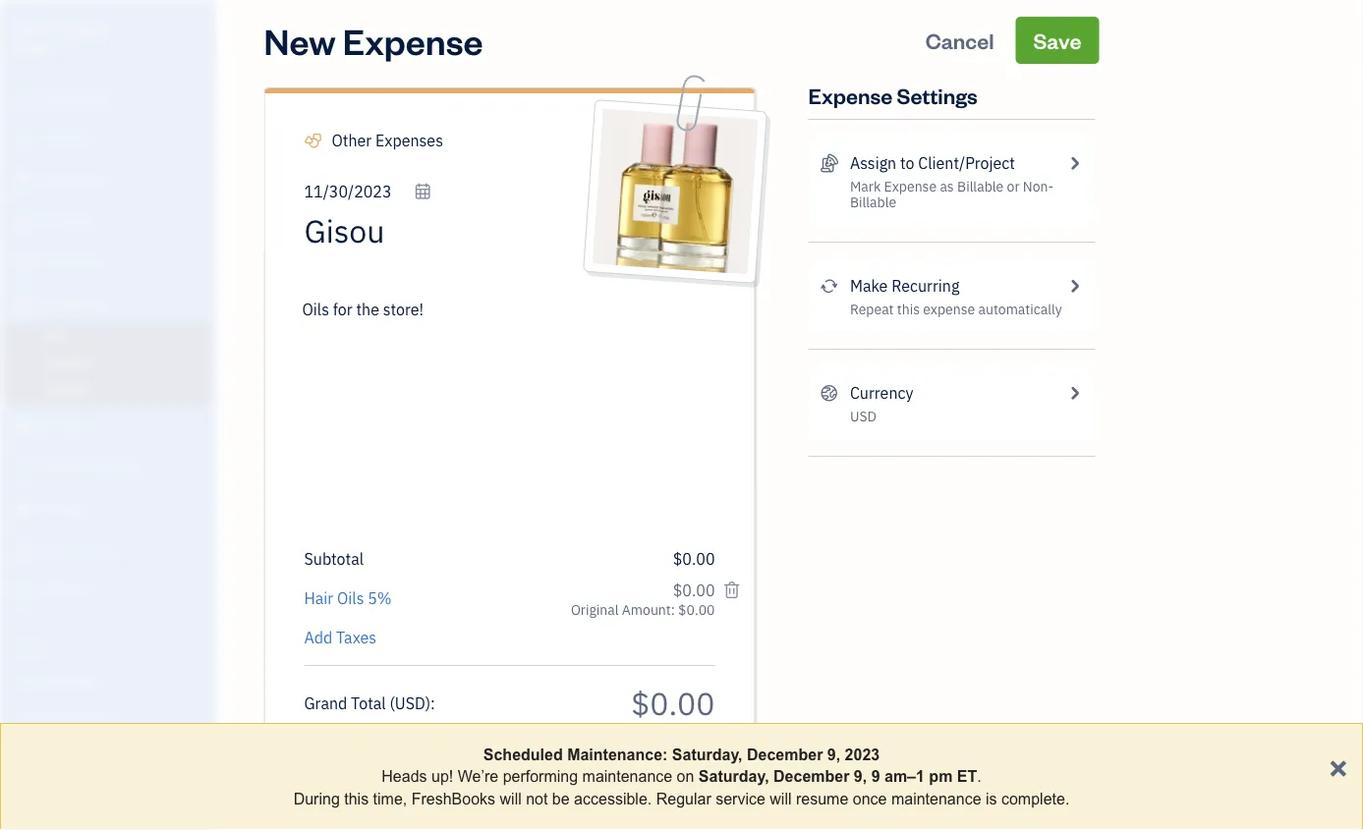 Task type: locate. For each thing, give the bounding box(es) containing it.
1 horizontal spatial will
[[770, 790, 792, 808]]

0 vertical spatial $0.00
[[673, 549, 715, 570]]

heads
[[382, 768, 427, 786]]

estimate image
[[13, 170, 36, 190]]

maintenance down "maintenance:"
[[583, 768, 673, 786]]

expense inside mark expense as billable or non- billable
[[884, 177, 937, 196]]

1 vertical spatial amount (usd) text field
[[631, 683, 715, 724]]

Category text field
[[332, 129, 500, 152]]

chevronright image
[[1066, 381, 1084, 405]]

1 chevronright image from the top
[[1066, 151, 1084, 175]]

owner
[[16, 39, 55, 55]]

chart image
[[13, 541, 36, 560]]

service
[[716, 790, 766, 808]]

money image
[[13, 499, 36, 519]]

maintenance down pm in the bottom of the page
[[892, 790, 982, 808]]

will
[[500, 790, 522, 808], [770, 790, 792, 808]]

time,
[[373, 790, 407, 808]]

2 vertical spatial expense
[[884, 177, 937, 196]]

bank
[[15, 745, 43, 761]]

save
[[1034, 26, 1082, 54]]

refresh image
[[820, 274, 838, 298]]

once
[[853, 790, 887, 808]]

members
[[48, 672, 100, 688]]

saturday, up service
[[699, 768, 769, 786]]

usd right total
[[395, 693, 425, 714]]

will right service
[[770, 790, 792, 808]]

oils
[[337, 588, 364, 609]]

Amount (USD) text field
[[672, 580, 715, 601], [631, 683, 715, 724]]

×
[[1329, 748, 1348, 785]]

.
[[977, 768, 982, 786]]

2023
[[845, 746, 880, 764]]

expensesrebilling image
[[820, 151, 838, 175]]

this
[[897, 300, 920, 319], [344, 790, 369, 808]]

1 horizontal spatial this
[[897, 300, 920, 319]]

assign
[[850, 153, 897, 174]]

is
[[986, 790, 997, 808]]

am–1
[[885, 768, 925, 786]]

report image
[[13, 582, 36, 602]]

0 vertical spatial december
[[747, 746, 823, 764]]

december
[[747, 746, 823, 764], [774, 768, 850, 786]]

9
[[872, 768, 880, 786]]

maintenance
[[583, 768, 673, 786], [892, 790, 982, 808]]

1 vertical spatial settings
[[15, 781, 60, 797]]

0 vertical spatial 9,
[[828, 746, 841, 764]]

1 horizontal spatial 9,
[[854, 768, 867, 786]]

0 vertical spatial this
[[897, 300, 920, 319]]

amount (usd) text field up the scheduled maintenance: saturday, december 9, 2023 heads up! we're performing maintenance on saturday, december 9, 9 am–1 pm et . during this time, freshbooks will not be accessible. regular service will resume once maintenance is complete.
[[631, 683, 715, 724]]

billable down the assign on the top of page
[[850, 193, 897, 211]]

× dialog
[[0, 724, 1363, 831]]

non-
[[1023, 177, 1054, 196]]

1 vertical spatial 9,
[[854, 768, 867, 786]]

delete tax image
[[723, 579, 741, 603]]

maintenance:
[[567, 746, 668, 764]]

9, left 9
[[854, 768, 867, 786]]

0 horizontal spatial settings
[[15, 781, 60, 797]]

2 chevronright image from the top
[[1066, 274, 1084, 298]]

or
[[1007, 177, 1020, 196]]

0 horizontal spatial 9,
[[828, 746, 841, 764]]

usd
[[850, 407, 877, 426], [395, 693, 425, 714]]

settings
[[897, 81, 978, 109], [15, 781, 60, 797]]

this down make recurring
[[897, 300, 920, 319]]

total
[[351, 693, 386, 714]]

mark expense as billable or non- billable
[[850, 177, 1054, 211]]

expense
[[923, 300, 975, 319]]

saturday, up on
[[672, 746, 743, 764]]

client image
[[13, 129, 36, 148]]

pm
[[929, 768, 953, 786]]

expense
[[343, 17, 483, 63], [809, 81, 893, 109], [884, 177, 937, 196]]

amount (usd) text field left delete tax icon
[[672, 580, 715, 601]]

grand total ( usd ):
[[304, 693, 435, 714]]

0 horizontal spatial will
[[500, 790, 522, 808]]

0 horizontal spatial this
[[344, 790, 369, 808]]

performing
[[503, 768, 578, 786]]

will left not
[[500, 790, 522, 808]]

main element
[[0, 0, 265, 831]]

grand
[[304, 693, 347, 714]]

0 horizontal spatial usd
[[395, 693, 425, 714]]

(
[[390, 693, 395, 714]]

timer image
[[13, 458, 36, 478]]

1 vertical spatial usd
[[395, 693, 425, 714]]

be
[[552, 790, 570, 808]]

image
[[672, 247, 719, 271]]

1 vertical spatial december
[[774, 768, 850, 786]]

1 vertical spatial this
[[344, 790, 369, 808]]

payment image
[[13, 253, 36, 272]]

team
[[15, 672, 46, 688]]

settings down cancel button
[[897, 81, 978, 109]]

settings down bank
[[15, 781, 60, 797]]

chevronright image
[[1066, 151, 1084, 175], [1066, 274, 1084, 298]]

$0.00 left delete tax icon
[[678, 601, 715, 619]]

0 vertical spatial chevronright image
[[1066, 151, 1084, 175]]

0 vertical spatial usd
[[850, 407, 877, 426]]

repeat
[[850, 300, 894, 319]]

add taxes button
[[304, 626, 377, 650]]

1 horizontal spatial usd
[[850, 407, 877, 426]]

taxes
[[336, 628, 377, 648]]

0 horizontal spatial billable
[[850, 193, 897, 211]]

$0.00 up amount:
[[673, 549, 715, 570]]

9, left 2023
[[828, 746, 841, 764]]

amount:
[[622, 601, 675, 619]]

bank connections link
[[5, 736, 210, 771]]

0 vertical spatial expense
[[343, 17, 483, 63]]

cancel button
[[908, 17, 1012, 64]]

usd down currency
[[850, 407, 877, 426]]

billable down client/project
[[957, 177, 1004, 196]]

save button
[[1016, 17, 1100, 64]]

billable
[[957, 177, 1004, 196], [850, 193, 897, 211]]

this left "time,"
[[344, 790, 369, 808]]

0 vertical spatial settings
[[897, 81, 978, 109]]

team members link
[[5, 664, 210, 698]]

5
[[368, 588, 377, 609]]

expense image
[[13, 294, 36, 314]]

0 horizontal spatial maintenance
[[583, 768, 673, 786]]

scheduled
[[483, 746, 563, 764]]

1 vertical spatial chevronright image
[[1066, 274, 1084, 298]]

not
[[526, 790, 548, 808]]

1 horizontal spatial maintenance
[[892, 790, 982, 808]]

expense settings
[[809, 81, 978, 109]]

$0.00
[[673, 549, 715, 570], [678, 601, 715, 619]]

team members
[[15, 672, 100, 688]]

mark
[[850, 177, 881, 196]]

2 will from the left
[[770, 790, 792, 808]]

delete
[[622, 244, 670, 268]]

saturday,
[[672, 746, 743, 764], [699, 768, 769, 786]]

9,
[[828, 746, 841, 764], [854, 768, 867, 786]]

0 vertical spatial saturday,
[[672, 746, 743, 764]]



Task type: describe. For each thing, give the bounding box(es) containing it.
delete image button
[[622, 242, 719, 272]]

invoice image
[[13, 211, 36, 231]]

regular
[[656, 790, 711, 808]]

Description text field
[[294, 298, 705, 534]]

this inside the scheduled maintenance: saturday, december 9, 2023 heads up! we're performing maintenance on saturday, december 9, 9 am–1 pm et . during this time, freshbooks will not be accessible. regular service will resume once maintenance is complete.
[[344, 790, 369, 808]]

1 horizontal spatial billable
[[957, 177, 1004, 196]]

original
[[571, 601, 619, 619]]

1 vertical spatial saturday,
[[699, 768, 769, 786]]

on
[[677, 768, 694, 786]]

1 vertical spatial expense
[[809, 81, 893, 109]]

new
[[264, 17, 336, 63]]

expense for mark expense as billable or non- billable
[[884, 177, 937, 196]]

dashboard image
[[13, 87, 36, 107]]

settings link
[[5, 773, 210, 807]]

scheduled maintenance: saturday, december 9, 2023 heads up! we're performing maintenance on saturday, december 9, 9 am–1 pm et . during this time, freshbooks will not be accessible. regular service will resume once maintenance is complete.
[[294, 746, 1070, 808]]

during
[[294, 790, 340, 808]]

we're
[[458, 768, 499, 786]]

cancel
[[926, 26, 994, 54]]

1 vertical spatial maintenance
[[892, 790, 982, 808]]

0 vertical spatial amount (usd) text field
[[672, 580, 715, 601]]

and
[[48, 708, 68, 724]]

currencyandlanguage image
[[820, 381, 838, 405]]

apps
[[15, 636, 44, 652]]

complete.
[[1002, 790, 1070, 808]]

Date in MM/DD/YYYY format text field
[[304, 181, 432, 202]]

chevronright image for make recurring
[[1066, 274, 1084, 298]]

expense for new expense
[[343, 17, 483, 63]]

oranges
[[53, 18, 108, 37]]

hair
[[304, 588, 333, 609]]

client/project
[[918, 153, 1015, 174]]

make
[[850, 276, 888, 296]]

new expense
[[264, 17, 483, 63]]

ruby
[[16, 18, 50, 37]]

make recurring
[[850, 276, 960, 296]]

1 vertical spatial $0.00
[[678, 601, 715, 619]]

recurring
[[892, 276, 960, 296]]

connections
[[46, 745, 115, 761]]

):
[[425, 693, 435, 714]]

services
[[71, 708, 119, 724]]

repeat this expense automatically
[[850, 300, 1062, 319]]

freshbooks
[[412, 790, 496, 808]]

project image
[[13, 417, 36, 436]]

Merchant text field
[[304, 211, 573, 251]]

chevronright image for assign to client/project
[[1066, 151, 1084, 175]]

1 will from the left
[[500, 790, 522, 808]]

ruby oranges owner
[[16, 18, 108, 55]]

add
[[304, 628, 333, 648]]

accessible.
[[574, 790, 652, 808]]

automatically
[[979, 300, 1062, 319]]

items and services link
[[5, 700, 210, 734]]

1 horizontal spatial settings
[[897, 81, 978, 109]]

items and services
[[15, 708, 119, 724]]

currency
[[850, 383, 914, 404]]

%
[[377, 588, 392, 609]]

bank connections
[[15, 745, 115, 761]]

× button
[[1329, 748, 1348, 785]]

hair oils 5 %
[[304, 588, 392, 609]]

up!
[[432, 768, 453, 786]]

subtotal
[[304, 549, 364, 570]]

settings inside main element
[[15, 781, 60, 797]]

assign to client/project
[[850, 153, 1015, 174]]

add taxes
[[304, 628, 377, 648]]

apps link
[[5, 627, 210, 662]]

to
[[900, 153, 915, 174]]

delete image
[[622, 244, 719, 271]]

0 vertical spatial maintenance
[[583, 768, 673, 786]]

et
[[957, 768, 977, 786]]

items
[[15, 708, 45, 724]]

as
[[940, 177, 954, 196]]

original amount: $0.00
[[571, 601, 715, 619]]

resume
[[796, 790, 849, 808]]



Task type: vqa. For each thing, say whether or not it's contained in the screenshot.
Add Mobile Phone "PLUS" image
no



